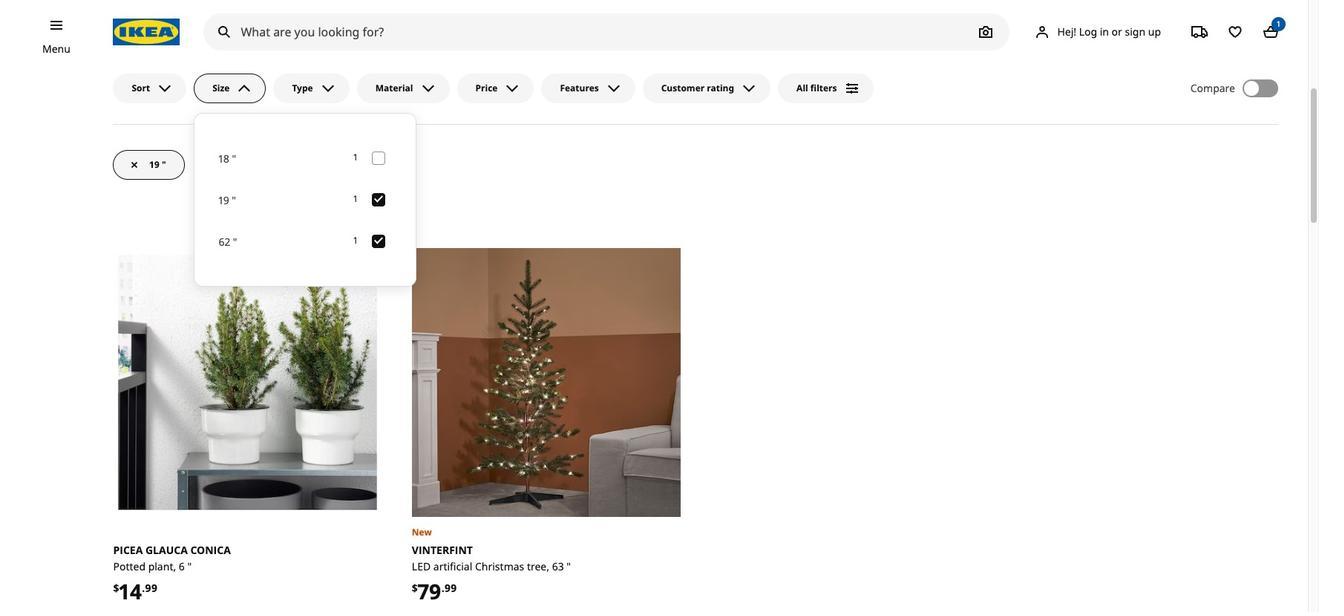 Task type: locate. For each thing, give the bounding box(es) containing it.
" inside "picea glauca conica potted plant, 6 " $ 14 . 99"
[[188, 559, 192, 573]]

$
[[113, 581, 119, 595], [412, 581, 418, 595]]

19
[[150, 158, 160, 171], [219, 193, 229, 207]]

2 1 products element from the top
[[354, 193, 358, 207]]

type button
[[274, 73, 350, 103]]

. down artificial
[[442, 581, 445, 595]]

plant,
[[148, 559, 176, 573]]

tree,
[[527, 559, 550, 573]]

product element
[[1181, 23, 1279, 45]]

0 vertical spatial 62 "
[[230, 158, 247, 171]]

2 . from the left
[[442, 581, 445, 595]]

19 " down 62 " button
[[219, 193, 236, 207]]

hej! log in or sign up
[[1058, 24, 1162, 38]]

99 inside "picea glauca conica potted plant, 6 " $ 14 . 99"
[[145, 581, 158, 595]]

19 "
[[150, 158, 166, 171], [219, 193, 236, 207]]

$ inside "picea glauca conica potted plant, 6 " $ 14 . 99"
[[113, 581, 119, 595]]

19 " left 18
[[150, 158, 166, 171]]

2 $ from the left
[[412, 581, 418, 595]]

18
[[219, 151, 229, 166]]

price button
[[457, 73, 534, 103]]

0 vertical spatial 1 products element
[[354, 151, 358, 165]]

. down "potted"
[[142, 581, 145, 595]]

0 horizontal spatial $
[[113, 581, 119, 595]]

"
[[232, 151, 236, 166], [162, 158, 166, 171], [243, 158, 247, 171], [232, 193, 236, 207], [233, 235, 237, 249], [188, 559, 192, 573], [567, 559, 571, 573]]

size
[[213, 82, 230, 94]]

19 left 18
[[150, 158, 160, 171]]

62 "
[[230, 158, 247, 171], [219, 235, 237, 249]]

1 1 products element from the top
[[354, 151, 358, 165]]

1 link
[[1257, 17, 1286, 47]]

1 horizontal spatial .
[[442, 581, 445, 595]]

material
[[376, 82, 413, 94]]

14
[[119, 577, 142, 605]]

product button
[[1181, 23, 1235, 45]]

19 " button
[[113, 150, 185, 179]]

1 products element
[[354, 151, 358, 165], [354, 193, 358, 207], [354, 234, 358, 248]]

1 . from the left
[[142, 581, 145, 595]]

62
[[230, 158, 240, 171], [219, 235, 230, 249]]

99 right 79
[[445, 581, 457, 595]]

customer rating button
[[643, 73, 771, 103]]

1 vertical spatial 1 products element
[[354, 193, 358, 207]]

0 vertical spatial 19 "
[[150, 158, 166, 171]]

$ down "potted"
[[113, 581, 119, 595]]

3 1 products element from the top
[[354, 234, 358, 248]]

material button
[[357, 73, 450, 103]]

0 vertical spatial 62
[[230, 158, 240, 171]]

size button
[[194, 73, 266, 103]]

new
[[412, 526, 432, 539]]

62 " inside button
[[230, 158, 247, 171]]

led
[[412, 559, 431, 573]]

features
[[560, 82, 599, 94]]

christmas
[[475, 559, 525, 573]]

0 horizontal spatial .
[[142, 581, 145, 595]]

1 for 62 "
[[354, 234, 358, 247]]

.
[[142, 581, 145, 595], [442, 581, 445, 595]]

or
[[1112, 24, 1123, 38]]

product
[[1190, 27, 1225, 40]]

$ down led
[[412, 581, 418, 595]]

1 $ from the left
[[113, 581, 119, 595]]

99
[[145, 581, 158, 595], [445, 581, 457, 595]]

0 horizontal spatial 19
[[150, 158, 160, 171]]

1 horizontal spatial $
[[412, 581, 418, 595]]

1 99 from the left
[[145, 581, 158, 595]]

1 horizontal spatial 99
[[445, 581, 457, 595]]

picea
[[113, 543, 143, 557]]

" inside button
[[243, 158, 247, 171]]

19 down 62 " button
[[219, 193, 229, 207]]

2 vertical spatial 1 products element
[[354, 234, 358, 248]]

0 horizontal spatial 19 "
[[150, 158, 166, 171]]

18 "
[[219, 151, 236, 166]]

0 horizontal spatial 99
[[145, 581, 158, 595]]

0 vertical spatial 19
[[150, 158, 160, 171]]

log
[[1080, 24, 1098, 38]]

62 " button
[[194, 150, 265, 179]]

potted
[[113, 559, 146, 573]]

ikea logotype, go to start page image
[[113, 19, 180, 45]]

1
[[1278, 19, 1281, 29], [354, 151, 358, 164], [354, 193, 358, 205], [354, 234, 358, 247]]

None search field
[[204, 13, 1010, 51]]

19 inside button
[[150, 158, 160, 171]]

room button
[[1234, 23, 1279, 45]]

compare
[[1191, 81, 1236, 95]]

2 99 from the left
[[445, 581, 457, 595]]

hej! log in or sign up link
[[1016, 17, 1179, 47]]

all filters button
[[778, 73, 874, 103]]

99 right 14
[[145, 581, 158, 595]]

hej!
[[1058, 24, 1077, 38]]

1 horizontal spatial 19
[[219, 193, 229, 207]]

1 vertical spatial 19 "
[[219, 193, 236, 207]]



Task type: describe. For each thing, give the bounding box(es) containing it.
up
[[1149, 24, 1162, 38]]

1 products element for 18 "
[[354, 151, 358, 165]]

1 for 18 "
[[354, 151, 358, 164]]

1 products element for 19 "
[[354, 193, 358, 207]]

menu button
[[42, 41, 70, 57]]

type
[[292, 82, 313, 94]]

customer
[[662, 82, 705, 94]]

sign
[[1126, 24, 1146, 38]]

2 items
[[1141, 27, 1172, 40]]

menu
[[42, 42, 70, 56]]

new vinterfint led artificial christmas tree, 63 " $ 79 . 99
[[412, 526, 571, 605]]

1 vertical spatial 19
[[219, 193, 229, 207]]

in
[[1101, 24, 1110, 38]]

2
[[1141, 27, 1146, 40]]

price
[[476, 82, 498, 94]]

filters
[[811, 82, 837, 94]]

62 inside 62 " button
[[230, 158, 240, 171]]

" inside button
[[162, 158, 166, 171]]

artificial
[[434, 559, 473, 573]]

all
[[797, 82, 809, 94]]

1 vertical spatial 62
[[219, 235, 230, 249]]

glauca
[[146, 543, 188, 557]]

1 horizontal spatial 19 "
[[219, 193, 236, 207]]

rating
[[707, 82, 735, 94]]

1 vertical spatial 62 "
[[219, 235, 237, 249]]

. inside new vinterfint led artificial christmas tree, 63 " $ 79 . 99
[[442, 581, 445, 595]]

features button
[[542, 73, 636, 103]]

$ inside new vinterfint led artificial christmas tree, 63 " $ 79 . 99
[[412, 581, 418, 595]]

6
[[179, 559, 185, 573]]

1 products element for 62 "
[[354, 234, 358, 248]]

sort button
[[113, 73, 187, 103]]

all filters
[[797, 82, 837, 94]]

customer rating
[[662, 82, 735, 94]]

room
[[1244, 27, 1269, 40]]

99 inside new vinterfint led artificial christmas tree, 63 " $ 79 . 99
[[445, 581, 457, 595]]

vinterfint
[[412, 543, 473, 557]]

" inside new vinterfint led artificial christmas tree, 63 " $ 79 . 99
[[567, 559, 571, 573]]

63
[[552, 559, 564, 573]]

. inside "picea glauca conica potted plant, 6 " $ 14 . 99"
[[142, 581, 145, 595]]

Search by product text field
[[204, 13, 1010, 51]]

19 " inside 19 " button
[[150, 158, 166, 171]]

items
[[1148, 27, 1172, 40]]

1 for 19 "
[[354, 193, 358, 205]]

picea glauca conica potted plant, 6 " $ 14 . 99
[[113, 543, 231, 605]]

sort
[[132, 82, 150, 94]]

conica
[[190, 543, 231, 557]]

79
[[418, 577, 442, 605]]



Task type: vqa. For each thing, say whether or not it's contained in the screenshot.
a within the 'dropdown button'
no



